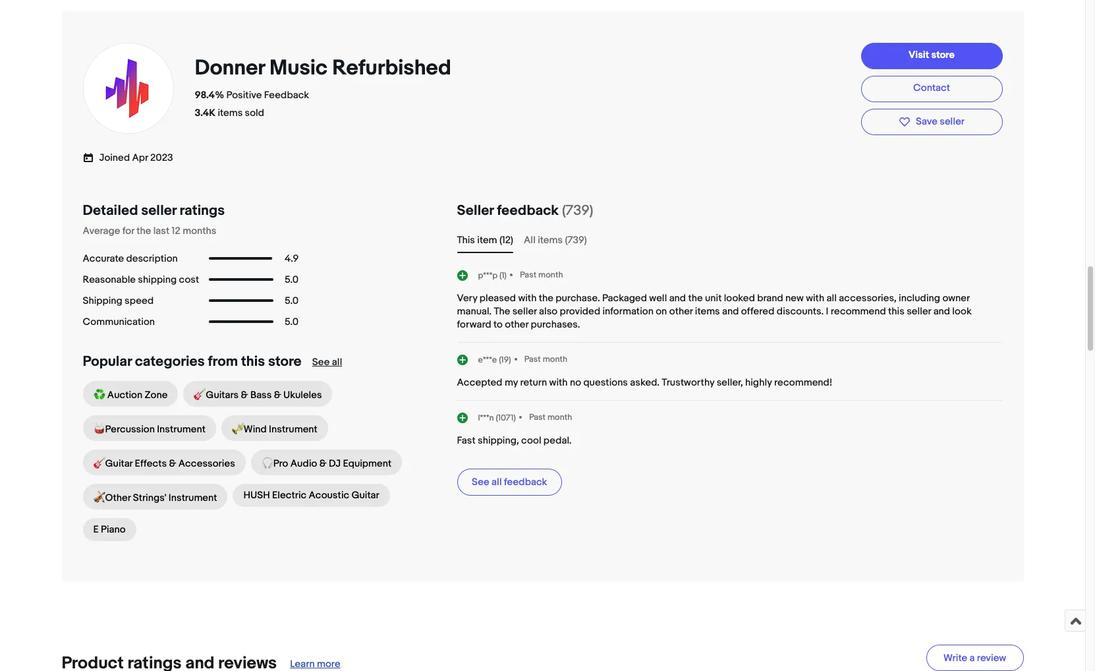 Task type: locate. For each thing, give the bounding box(es) containing it.
1 vertical spatial feedback
[[504, 476, 548, 489]]

2 vertical spatial items
[[696, 305, 721, 318]]

1 vertical spatial (739)
[[565, 234, 587, 247]]

instrument for 🎺wind instrument
[[269, 423, 318, 436]]

speed
[[125, 295, 154, 307]]

1 horizontal spatial this
[[889, 305, 905, 318]]

past up return
[[525, 354, 541, 365]]

0 vertical spatial other
[[670, 305, 693, 318]]

learn more
[[290, 658, 341, 671]]

& left dj
[[320, 458, 327, 470]]

items down unit
[[696, 305, 721, 318]]

all items (739)
[[524, 234, 587, 247]]

1 horizontal spatial with
[[550, 377, 568, 389]]

0 vertical spatial month
[[539, 270, 563, 280]]

🎻other
[[93, 492, 131, 505]]

other right to
[[505, 319, 529, 331]]

packaged
[[603, 292, 647, 305]]

& inside 🎸guitar effects & accessories link
[[169, 458, 176, 470]]

trustworthy
[[662, 377, 715, 389]]

0 horizontal spatial all
[[332, 356, 342, 369]]

0 vertical spatial 5.0
[[285, 273, 299, 286]]

0 vertical spatial items
[[218, 107, 243, 119]]

past for cool
[[529, 412, 546, 423]]

2 vertical spatial past
[[529, 412, 546, 423]]

to
[[494, 319, 503, 331]]

tab list
[[457, 233, 1003, 248]]

0 horizontal spatial other
[[505, 319, 529, 331]]

and
[[670, 292, 686, 305], [723, 305, 739, 318], [934, 305, 951, 318]]

accurate description
[[83, 252, 178, 265]]

2 horizontal spatial with
[[807, 292, 825, 305]]

information
[[603, 305, 654, 318]]

2 vertical spatial past month
[[529, 412, 573, 423]]

seller
[[940, 115, 965, 128], [141, 203, 177, 220], [513, 305, 537, 318], [907, 305, 932, 318]]

0 vertical spatial all
[[827, 292, 837, 305]]

& left bass
[[241, 389, 248, 402]]

see down fast
[[472, 476, 490, 489]]

store right visit at right
[[932, 49, 955, 61]]

month for purchase.
[[539, 270, 563, 280]]

3.4k
[[195, 107, 216, 119]]

past month for the
[[520, 270, 563, 280]]

seller right save
[[940, 115, 965, 128]]

donner music refurbished link
[[195, 55, 456, 81]]

forward
[[457, 319, 492, 331]]

save
[[917, 115, 938, 128]]

all
[[827, 292, 837, 305], [332, 356, 342, 369], [492, 476, 502, 489]]

1 horizontal spatial items
[[538, 234, 563, 247]]

see
[[312, 356, 330, 369], [472, 476, 490, 489]]

refurbished
[[332, 55, 452, 81]]

1 vertical spatial all
[[332, 356, 342, 369]]

(739) up all items (739)
[[562, 203, 594, 220]]

0 vertical spatial see
[[312, 356, 330, 369]]

all
[[524, 234, 536, 247]]

on
[[656, 305, 668, 318]]

seller down 'including'
[[907, 305, 932, 318]]

text__icon wrapper image
[[83, 151, 99, 163]]

& right the effects
[[169, 458, 176, 470]]

and down owner at the top of the page
[[934, 305, 951, 318]]

other right on
[[670, 305, 693, 318]]

🎸guitar
[[93, 458, 133, 470]]

this right from
[[241, 354, 265, 371]]

the up also
[[539, 292, 554, 305]]

1 vertical spatial this
[[241, 354, 265, 371]]

past month for with
[[525, 354, 568, 365]]

0 vertical spatial past month
[[520, 270, 563, 280]]

looked
[[724, 292, 756, 305]]

1 vertical spatial past month
[[525, 354, 568, 365]]

past for with
[[520, 270, 537, 280]]

very pleased with the purchase. packaged well and the unit looked brand new with all accessories, including owner manual. the seller also provided information on other items and offered discounts. i recommend this seller and look forward to other purchases.
[[457, 292, 972, 331]]

month up return
[[543, 354, 568, 365]]

2 horizontal spatial items
[[696, 305, 721, 318]]

shipping speed
[[83, 295, 154, 307]]

see all feedback link
[[457, 469, 562, 496]]

the right for
[[137, 225, 151, 238]]

store up ukuleles
[[268, 354, 302, 371]]

2 horizontal spatial all
[[827, 292, 837, 305]]

items down positive
[[218, 107, 243, 119]]

(739) right all
[[565, 234, 587, 247]]

no
[[570, 377, 582, 389]]

🎸guitars
[[194, 389, 239, 402]]

joined apr 2023
[[99, 152, 173, 164]]

2 vertical spatial all
[[492, 476, 502, 489]]

categories
[[135, 354, 205, 371]]

popular categories from this store
[[83, 354, 302, 371]]

month up pedal.
[[548, 412, 573, 423]]

past right '(1)'
[[520, 270, 537, 280]]

more
[[317, 658, 341, 671]]

5.0
[[285, 273, 299, 286], [285, 295, 299, 307], [285, 316, 299, 328]]

0 vertical spatial past
[[520, 270, 537, 280]]

5.0 for speed
[[285, 295, 299, 307]]

this down 'including'
[[889, 305, 905, 318]]

past up cool
[[529, 412, 546, 423]]

0 horizontal spatial and
[[670, 292, 686, 305]]

purchase.
[[556, 292, 600, 305]]

bass
[[250, 389, 272, 402]]

3 5.0 from the top
[[285, 316, 299, 328]]

0 horizontal spatial this
[[241, 354, 265, 371]]

average for the last 12 months
[[83, 225, 217, 238]]

instrument down ukuleles
[[269, 423, 318, 436]]

feedback up all
[[497, 203, 559, 220]]

pleased
[[480, 292, 516, 305]]

months
[[183, 225, 217, 238]]

month down all items (739)
[[539, 270, 563, 280]]

past for return
[[525, 354, 541, 365]]

past
[[520, 270, 537, 280], [525, 354, 541, 365], [529, 412, 546, 423]]

1 vertical spatial month
[[543, 354, 568, 365]]

the left unit
[[689, 292, 703, 305]]

all for see all
[[332, 356, 342, 369]]

joined
[[99, 152, 130, 164]]

electric
[[272, 489, 307, 502]]

e piano
[[93, 524, 126, 536]]

instrument for 🥁percussion instrument
[[157, 423, 206, 436]]

🎺wind
[[232, 423, 267, 436]]

0 vertical spatial feedback
[[497, 203, 559, 220]]

accessories
[[179, 458, 235, 470]]

zone
[[145, 389, 168, 402]]

write a review link
[[927, 645, 1024, 671]]

reasonable shipping cost
[[83, 273, 199, 286]]

items right all
[[538, 234, 563, 247]]

guitar
[[352, 489, 380, 502]]

and down looked in the right of the page
[[723, 305, 739, 318]]

with up discounts.
[[807, 292, 825, 305]]

1 horizontal spatial store
[[932, 49, 955, 61]]

0 horizontal spatial items
[[218, 107, 243, 119]]

0 horizontal spatial store
[[268, 354, 302, 371]]

shipping
[[83, 295, 122, 307]]

1 vertical spatial see
[[472, 476, 490, 489]]

ukuleles
[[284, 389, 322, 402]]

🎧pro
[[262, 458, 288, 470]]

see up ukuleles
[[312, 356, 330, 369]]

1 horizontal spatial other
[[670, 305, 693, 318]]

1 vertical spatial past
[[525, 354, 541, 365]]

feedback
[[264, 89, 309, 101]]

reasonable
[[83, 273, 136, 286]]

past month up return
[[525, 354, 568, 365]]

with left no
[[550, 377, 568, 389]]

see for see all
[[312, 356, 330, 369]]

past month up pedal.
[[529, 412, 573, 423]]

0 vertical spatial (739)
[[562, 203, 594, 220]]

donner music refurbished image
[[82, 42, 174, 134]]

(739)
[[562, 203, 594, 220], [565, 234, 587, 247]]

1 vertical spatial 5.0
[[285, 295, 299, 307]]

past month for pedal.
[[529, 412, 573, 423]]

well
[[650, 292, 667, 305]]

1 horizontal spatial all
[[492, 476, 502, 489]]

with
[[519, 292, 537, 305], [807, 292, 825, 305], [550, 377, 568, 389]]

(12)
[[500, 234, 514, 247]]

0 vertical spatial this
[[889, 305, 905, 318]]

detailed
[[83, 203, 138, 220]]

other
[[670, 305, 693, 318], [505, 319, 529, 331]]

all inside "very pleased with the purchase. packaged well and the unit looked brand new with all accessories, including owner manual. the seller also provided information on other items and offered discounts. i recommend this seller and look forward to other purchases."
[[827, 292, 837, 305]]

instrument up 🎸guitar effects & accessories link
[[157, 423, 206, 436]]

item
[[478, 234, 498, 247]]

♻️ auction zone
[[93, 389, 168, 402]]

write a review
[[944, 652, 1007, 664]]

month for no
[[543, 354, 568, 365]]

past month down all
[[520, 270, 563, 280]]

feedback down cool
[[504, 476, 548, 489]]

1 horizontal spatial see
[[472, 476, 490, 489]]

including
[[899, 292, 941, 305]]

owner
[[943, 292, 970, 305]]

learn more link
[[290, 658, 341, 671]]

sold
[[245, 107, 264, 119]]

(739) for all items (739)
[[565, 234, 587, 247]]

2 vertical spatial 5.0
[[285, 316, 299, 328]]

with right pleased
[[519, 292, 537, 305]]

(19)
[[499, 355, 511, 365]]

and right well on the right of page
[[670, 292, 686, 305]]

donner
[[195, 55, 265, 81]]

2 vertical spatial month
[[548, 412, 573, 423]]

fast shipping, cool pedal.
[[457, 435, 572, 447]]

1 5.0 from the top
[[285, 273, 299, 286]]

2 5.0 from the top
[[285, 295, 299, 307]]

0 horizontal spatial see
[[312, 356, 330, 369]]

& right bass
[[274, 389, 281, 402]]

&
[[241, 389, 248, 402], [274, 389, 281, 402], [169, 458, 176, 470], [320, 458, 327, 470]]



Task type: describe. For each thing, give the bounding box(es) containing it.
hush electric acoustic guitar
[[244, 489, 380, 502]]

average
[[83, 225, 120, 238]]

shipping
[[138, 273, 177, 286]]

return
[[520, 377, 547, 389]]

all for see all feedback
[[492, 476, 502, 489]]

i
[[827, 305, 829, 318]]

save seller
[[917, 115, 965, 128]]

(739) for seller feedback (739)
[[562, 203, 594, 220]]

visit store link
[[861, 43, 1003, 69]]

save seller button
[[861, 109, 1003, 135]]

popular
[[83, 354, 132, 371]]

visit store
[[909, 49, 955, 61]]

fast
[[457, 435, 476, 447]]

🥁percussion instrument
[[93, 423, 206, 436]]

🎸guitar effects & accessories link
[[83, 450, 246, 476]]

hush
[[244, 489, 270, 502]]

0 horizontal spatial with
[[519, 292, 537, 305]]

manual.
[[457, 305, 492, 318]]

audio
[[291, 458, 317, 470]]

apr
[[132, 152, 148, 164]]

(1071)
[[496, 413, 516, 423]]

ratings
[[180, 203, 225, 220]]

seller right the
[[513, 305, 537, 318]]

last
[[153, 225, 170, 238]]

description
[[126, 252, 178, 265]]

my
[[505, 377, 518, 389]]

5.0 for shipping
[[285, 273, 299, 286]]

learn
[[290, 658, 315, 671]]

acoustic
[[309, 489, 350, 502]]

2 horizontal spatial and
[[934, 305, 951, 318]]

communication
[[83, 316, 155, 328]]

98.4%
[[195, 89, 224, 101]]

offered
[[742, 305, 775, 318]]

highly
[[746, 377, 772, 389]]

(1)
[[500, 270, 507, 281]]

write
[[944, 652, 968, 664]]

98.4% positive feedback 3.4k items sold
[[195, 89, 309, 119]]

very
[[457, 292, 478, 305]]

for
[[122, 225, 134, 238]]

e***e
[[478, 355, 497, 365]]

p***p
[[478, 270, 498, 281]]

unit
[[706, 292, 722, 305]]

1 horizontal spatial and
[[723, 305, 739, 318]]

2023
[[150, 152, 173, 164]]

12
[[172, 225, 181, 238]]

🎻other strings' instrument
[[93, 492, 217, 505]]

dj
[[329, 458, 341, 470]]

provided
[[560, 305, 601, 318]]

4.9
[[285, 252, 299, 265]]

🎻other strings' instrument link
[[83, 484, 228, 510]]

cost
[[179, 273, 199, 286]]

🎸guitars & bass & ukuleles
[[194, 389, 322, 402]]

🎸guitar effects & accessories
[[93, 458, 235, 470]]

music
[[270, 55, 328, 81]]

seller up last
[[141, 203, 177, 220]]

accepted
[[457, 377, 503, 389]]

hush electric acoustic guitar link
[[233, 484, 390, 507]]

strings'
[[133, 492, 166, 505]]

items inside "very pleased with the purchase. packaged well and the unit looked brand new with all accessories, including owner manual. the seller also provided information on other items and offered discounts. i recommend this seller and look forward to other purchases."
[[696, 305, 721, 318]]

this item (12)
[[457, 234, 514, 247]]

from
[[208, 354, 238, 371]]

e***e (19)
[[478, 355, 511, 365]]

detailed seller ratings
[[83, 203, 225, 220]]

e
[[93, 524, 99, 536]]

equipment
[[343, 458, 392, 470]]

auction
[[107, 389, 143, 402]]

see all link
[[312, 356, 342, 369]]

accepted my return with no questions asked. trustworthy seller, highly recommend!
[[457, 377, 833, 389]]

see for see all feedback
[[472, 476, 490, 489]]

contact link
[[861, 76, 1003, 102]]

🎺wind instrument link
[[221, 416, 328, 441]]

the
[[494, 305, 511, 318]]

positive
[[226, 89, 262, 101]]

new
[[786, 292, 804, 305]]

items inside 98.4% positive feedback 3.4k items sold
[[218, 107, 243, 119]]

seller inside button
[[940, 115, 965, 128]]

& inside 🎧pro audio & dj equipment link
[[320, 458, 327, 470]]

purchases.
[[531, 319, 581, 331]]

brand
[[758, 292, 784, 305]]

1 vertical spatial other
[[505, 319, 529, 331]]

1 vertical spatial store
[[268, 354, 302, 371]]

p***p (1)
[[478, 270, 507, 281]]

♻️
[[93, 389, 105, 402]]

discounts.
[[777, 305, 824, 318]]

e piano link
[[83, 518, 136, 541]]

this inside "very pleased with the purchase. packaged well and the unit looked brand new with all accessories, including owner manual. the seller also provided information on other items and offered discounts. i recommend this seller and look forward to other purchases."
[[889, 305, 905, 318]]

l***n (1071)
[[478, 413, 516, 423]]

cool
[[522, 435, 542, 447]]

tab list containing this item (12)
[[457, 233, 1003, 248]]

♻️ auction zone link
[[83, 381, 178, 407]]

accurate
[[83, 252, 124, 265]]

seller feedback (739)
[[457, 203, 594, 220]]

1 horizontal spatial the
[[539, 292, 554, 305]]

shipping,
[[478, 435, 519, 447]]

asked.
[[631, 377, 660, 389]]

seller
[[457, 203, 494, 220]]

0 vertical spatial store
[[932, 49, 955, 61]]

2 horizontal spatial the
[[689, 292, 703, 305]]

this
[[457, 234, 475, 247]]

1 vertical spatial items
[[538, 234, 563, 247]]

0 horizontal spatial the
[[137, 225, 151, 238]]

instrument down accessories
[[169, 492, 217, 505]]

recommend
[[831, 305, 887, 318]]



Task type: vqa. For each thing, say whether or not it's contained in the screenshot.
in
no



